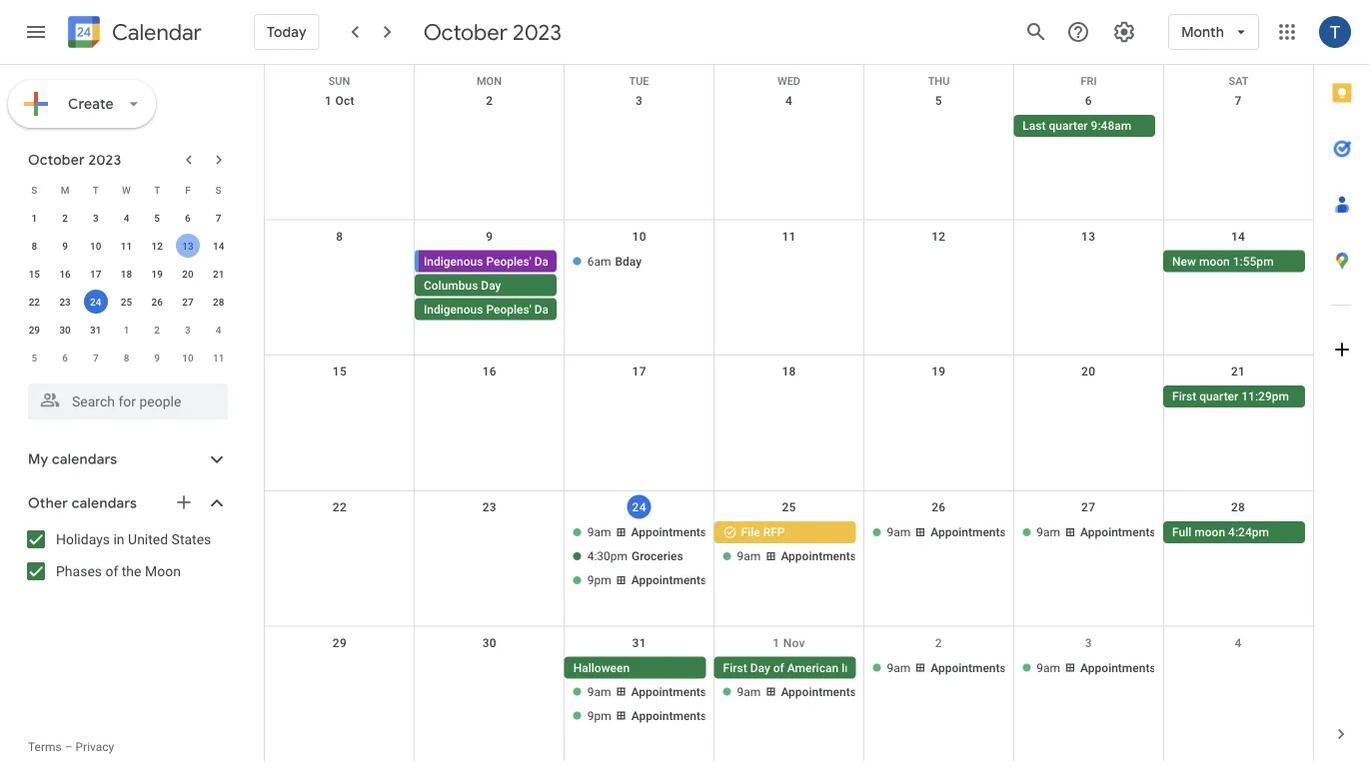Task type: locate. For each thing, give the bounding box(es) containing it.
s left m
[[31, 184, 37, 196]]

0 horizontal spatial 16
[[59, 268, 71, 280]]

29
[[29, 324, 40, 336], [333, 636, 347, 650]]

october 2023 up mon
[[424, 18, 562, 46]]

2 november element
[[145, 318, 169, 342]]

cell containing file rfp
[[714, 522, 864, 594]]

12
[[932, 230, 946, 244], [151, 240, 163, 252]]

11
[[782, 230, 796, 244], [121, 240, 132, 252], [213, 352, 224, 364]]

first
[[1173, 390, 1197, 404], [723, 661, 747, 675]]

9 up 16 element
[[62, 240, 68, 252]]

2 horizontal spatial 9
[[486, 230, 493, 244]]

2023
[[513, 18, 562, 46], [88, 151, 121, 169]]

0 vertical spatial 15
[[29, 268, 40, 280]]

month right heritage
[[927, 661, 961, 675]]

26 inside 'october 2023' grid
[[151, 296, 163, 308]]

0 horizontal spatial 8
[[31, 240, 37, 252]]

1 horizontal spatial 28
[[1231, 501, 1246, 515]]

s
[[31, 184, 37, 196], [216, 184, 222, 196]]

0 horizontal spatial 31
[[90, 324, 101, 336]]

1 horizontal spatial t
[[154, 184, 160, 196]]

first quarter 11:29pm
[[1173, 390, 1289, 404]]

1 november element
[[114, 318, 138, 342]]

1 vertical spatial 26
[[932, 501, 946, 515]]

21 up 28 "element"
[[213, 268, 224, 280]]

28
[[213, 296, 224, 308], [1231, 501, 1246, 515]]

2 horizontal spatial 6
[[1085, 94, 1092, 108]]

0 horizontal spatial quarter
[[1049, 119, 1088, 133]]

0 vertical spatial 30
[[59, 324, 71, 336]]

other calendars
[[28, 495, 137, 513]]

october 2023
[[424, 18, 562, 46], [28, 151, 121, 169]]

None search field
[[0, 376, 248, 420]]

17 inside 'october 2023' grid
[[90, 268, 101, 280]]

0 horizontal spatial 20
[[182, 268, 194, 280]]

calendars up the in
[[72, 495, 137, 513]]

first left american
[[723, 661, 747, 675]]

14 inside 'october 2023' grid
[[213, 240, 224, 252]]

5 up 12 element on the top of page
[[154, 212, 160, 224]]

4 november element
[[207, 318, 231, 342]]

cell
[[265, 115, 415, 139], [564, 115, 714, 139], [864, 115, 1014, 139], [1164, 115, 1313, 139], [265, 250, 415, 322], [415, 250, 565, 322], [864, 250, 1014, 322], [1014, 250, 1164, 322], [265, 386, 415, 410], [564, 386, 714, 410], [864, 386, 1014, 410], [1014, 386, 1164, 410], [265, 522, 415, 594], [564, 522, 714, 594], [714, 522, 864, 594], [265, 657, 415, 729], [415, 657, 564, 729], [564, 657, 714, 729], [714, 657, 961, 729]]

calendar
[[112, 18, 202, 46]]

0 horizontal spatial 6
[[62, 352, 68, 364]]

6 for 1 oct
[[1085, 94, 1092, 108]]

month right settings menu image
[[1182, 23, 1224, 41]]

0 vertical spatial indigenous
[[424, 254, 483, 268]]

1 horizontal spatial 29
[[333, 636, 347, 650]]

7 down sat
[[1235, 94, 1242, 108]]

16 down the indigenous peoples' day columbus day indigenous peoples' day
[[482, 365, 497, 379]]

s right f
[[216, 184, 222, 196]]

29 inside 'october 2023' grid
[[29, 324, 40, 336]]

2 horizontal spatial 8
[[336, 230, 343, 244]]

22 inside 'element'
[[29, 296, 40, 308]]

18
[[121, 268, 132, 280], [782, 365, 796, 379]]

28 element
[[207, 290, 231, 314]]

16 up 23 element
[[59, 268, 71, 280]]

1 vertical spatial moon
[[1195, 526, 1226, 540]]

2 horizontal spatial 5
[[935, 94, 943, 108]]

8
[[336, 230, 343, 244], [31, 240, 37, 252], [124, 352, 129, 364]]

first day of american indian heritage month button
[[714, 657, 961, 679]]

20 inside 'october 2023' grid
[[182, 268, 194, 280]]

10 for sun
[[632, 230, 647, 244]]

6 november element
[[53, 346, 77, 370]]

9am
[[587, 526, 611, 540], [887, 526, 911, 540], [1037, 526, 1061, 540], [737, 550, 761, 564], [887, 661, 911, 675], [1037, 661, 1061, 675], [587, 685, 611, 699], [737, 685, 761, 699]]

row
[[265, 65, 1313, 87], [265, 85, 1313, 221], [19, 176, 234, 204], [19, 204, 234, 232], [265, 221, 1313, 356], [19, 232, 234, 260], [19, 260, 234, 288], [19, 288, 234, 316], [19, 316, 234, 344], [19, 344, 234, 372], [265, 356, 1313, 492], [265, 492, 1313, 627], [265, 627, 1313, 763]]

22 element
[[22, 290, 46, 314]]

thu
[[928, 75, 950, 87]]

8 inside row
[[124, 352, 129, 364]]

f
[[185, 184, 191, 196]]

moon for new
[[1199, 254, 1230, 268]]

10 up "bday"
[[632, 230, 647, 244]]

american
[[787, 661, 839, 675]]

first for first day of american indian heritage month
[[723, 661, 747, 675]]

0 vertical spatial 19
[[151, 268, 163, 280]]

18 inside grid
[[782, 365, 796, 379]]

0 vertical spatial quarter
[[1049, 119, 1088, 133]]

16 inside 'october 2023' grid
[[59, 268, 71, 280]]

0 horizontal spatial 30
[[59, 324, 71, 336]]

0 horizontal spatial october 2023
[[28, 151, 121, 169]]

10 element
[[84, 234, 108, 258]]

1 horizontal spatial 24
[[632, 500, 647, 514]]

last quarter 9:48am button
[[1014, 115, 1156, 137]]

cell containing first day of american indian heritage month
[[714, 657, 961, 729]]

1 vertical spatial 9pm
[[587, 709, 611, 723]]

1 vertical spatial 21
[[1231, 365, 1246, 379]]

new moon 1:55pm button
[[1164, 250, 1305, 272]]

1 horizontal spatial 17
[[632, 365, 647, 379]]

calendars
[[52, 451, 117, 469], [72, 495, 137, 513]]

10 for october 2023
[[90, 240, 101, 252]]

2 peoples' from the top
[[486, 302, 532, 316]]

0 vertical spatial 17
[[90, 268, 101, 280]]

25
[[121, 296, 132, 308], [782, 501, 796, 515]]

6 down fri
[[1085, 94, 1092, 108]]

5 down thu
[[935, 94, 943, 108]]

0 vertical spatial 16
[[59, 268, 71, 280]]

25 element
[[114, 290, 138, 314]]

indigenous up columbus
[[424, 254, 483, 268]]

7 up the "14" element
[[216, 212, 221, 224]]

1 horizontal spatial s
[[216, 184, 222, 196]]

8 for october 2023
[[31, 240, 37, 252]]

10
[[632, 230, 647, 244], [90, 240, 101, 252], [182, 352, 194, 364]]

9pm inside row
[[587, 574, 611, 588]]

1 horizontal spatial first
[[1173, 390, 1197, 404]]

6 inside grid
[[1085, 94, 1092, 108]]

my
[[28, 451, 48, 469]]

0 vertical spatial 23
[[59, 296, 71, 308]]

1 left oct
[[325, 94, 332, 108]]

2 down m
[[62, 212, 68, 224]]

0 horizontal spatial 15
[[29, 268, 40, 280]]

9 inside grid
[[486, 230, 493, 244]]

23 inside grid
[[482, 501, 497, 515]]

10 down 3 november element
[[182, 352, 194, 364]]

7 down 31 element
[[93, 352, 99, 364]]

6 down f
[[185, 212, 191, 224]]

indigenous peoples' day columbus day indigenous peoples' day
[[424, 254, 555, 316]]

1 horizontal spatial 9
[[154, 352, 160, 364]]

19 element
[[145, 262, 169, 286]]

month button
[[1169, 8, 1259, 56]]

0 horizontal spatial 27
[[182, 296, 194, 308]]

october up m
[[28, 151, 85, 169]]

1 vertical spatial indigenous
[[424, 302, 483, 316]]

1 indigenous from the top
[[424, 254, 483, 268]]

10 november element
[[176, 346, 200, 370]]

0 horizontal spatial 14
[[213, 240, 224, 252]]

1 horizontal spatial month
[[1182, 23, 1224, 41]]

25 up file rfp button
[[782, 501, 796, 515]]

7 for 1 oct
[[1235, 94, 1242, 108]]

month
[[1182, 23, 1224, 41], [927, 661, 961, 675]]

day
[[535, 254, 555, 268], [481, 278, 501, 292], [535, 302, 555, 316], [750, 661, 770, 675]]

11 for sun
[[782, 230, 796, 244]]

tab list
[[1314, 65, 1369, 707]]

calendar element
[[64, 12, 202, 56]]

3
[[636, 94, 643, 108], [93, 212, 99, 224], [185, 324, 191, 336], [1085, 636, 1092, 650]]

1 horizontal spatial 22
[[333, 501, 347, 515]]

1 horizontal spatial of
[[773, 661, 784, 675]]

1
[[325, 94, 332, 108], [31, 212, 37, 224], [124, 324, 129, 336], [773, 636, 780, 650]]

13 element
[[176, 234, 200, 258]]

day inside button
[[750, 661, 770, 675]]

holidays
[[56, 531, 110, 548]]

1 vertical spatial 31
[[632, 636, 647, 650]]

31 down 24, today element
[[90, 324, 101, 336]]

23 inside 23 element
[[59, 296, 71, 308]]

0 vertical spatial 6
[[1085, 94, 1092, 108]]

indigenous
[[424, 254, 483, 268], [424, 302, 483, 316]]

0 vertical spatial 7
[[1235, 94, 1242, 108]]

19 inside 19 element
[[151, 268, 163, 280]]

calendar heading
[[108, 18, 202, 46]]

24 up 4:30pm groceries
[[632, 500, 647, 514]]

14 up new moon 1:55pm button
[[1231, 230, 1246, 244]]

1 horizontal spatial 5
[[154, 212, 160, 224]]

0 vertical spatial 9pm
[[587, 574, 611, 588]]

2 vertical spatial 6
[[62, 352, 68, 364]]

4
[[786, 94, 793, 108], [124, 212, 129, 224], [216, 324, 221, 336], [1235, 636, 1242, 650]]

of
[[105, 563, 118, 580], [773, 661, 784, 675]]

5 for 1 oct
[[935, 94, 943, 108]]

28 up full moon 4:24pm button
[[1231, 501, 1246, 515]]

0 horizontal spatial 18
[[121, 268, 132, 280]]

14
[[1231, 230, 1246, 244], [213, 240, 224, 252]]

0 vertical spatial month
[[1182, 23, 1224, 41]]

grid
[[264, 65, 1313, 763]]

2 indigenous from the top
[[424, 302, 483, 316]]

9pm down '4:30pm'
[[587, 574, 611, 588]]

1 vertical spatial 15
[[333, 365, 347, 379]]

first left 11:29pm
[[1173, 390, 1197, 404]]

24
[[90, 296, 101, 308], [632, 500, 647, 514]]

row containing 24
[[265, 492, 1313, 627]]

quarter for 11:29pm
[[1200, 390, 1239, 404]]

october up mon
[[424, 18, 508, 46]]

12 inside row group
[[151, 240, 163, 252]]

calendars up other calendars
[[52, 451, 117, 469]]

24 inside grid
[[632, 500, 647, 514]]

9 inside 9 november element
[[154, 352, 160, 364]]

october
[[424, 18, 508, 46], [28, 151, 85, 169]]

1 horizontal spatial october 2023
[[424, 18, 562, 46]]

31 for 1
[[90, 324, 101, 336]]

t left f
[[154, 184, 160, 196]]

15 inside row group
[[29, 268, 40, 280]]

peoples' down the columbus day button
[[486, 302, 532, 316]]

file
[[741, 526, 760, 540]]

1 horizontal spatial 20
[[1082, 365, 1096, 379]]

14 up 21 element
[[213, 240, 224, 252]]

moon
[[1199, 254, 1230, 268], [1195, 526, 1226, 540]]

7 for 1
[[216, 212, 221, 224]]

10 up 17 element
[[90, 240, 101, 252]]

21 element
[[207, 262, 231, 286]]

day left american
[[750, 661, 770, 675]]

1 vertical spatial quarter
[[1200, 390, 1239, 404]]

18 element
[[114, 262, 138, 286]]

1 horizontal spatial 19
[[932, 365, 946, 379]]

indigenous peoples' day button down the columbus day button
[[415, 298, 557, 320]]

1 horizontal spatial 30
[[482, 636, 497, 650]]

9 down 2 november element
[[154, 352, 160, 364]]

indigenous peoples' day button up the columbus day button
[[419, 250, 557, 272]]

24 cell
[[80, 288, 111, 316]]

1 horizontal spatial 16
[[482, 365, 497, 379]]

30
[[59, 324, 71, 336], [482, 636, 497, 650]]

21
[[213, 268, 224, 280], [1231, 365, 1246, 379]]

moon for full
[[1195, 526, 1226, 540]]

9 up the indigenous peoples' day columbus day indigenous peoples' day
[[486, 230, 493, 244]]

moon right new
[[1199, 254, 1230, 268]]

0 horizontal spatial s
[[31, 184, 37, 196]]

peoples'
[[486, 254, 532, 268], [486, 302, 532, 316]]

1 vertical spatial 5
[[154, 212, 160, 224]]

5
[[935, 94, 943, 108], [154, 212, 160, 224], [31, 352, 37, 364]]

0 horizontal spatial 17
[[90, 268, 101, 280]]

12 inside grid
[[932, 230, 946, 244]]

2 up 9 november element
[[154, 324, 160, 336]]

30 inside 'october 2023' grid
[[59, 324, 71, 336]]

1 vertical spatial calendars
[[72, 495, 137, 513]]

0 vertical spatial 2023
[[513, 18, 562, 46]]

indigenous down columbus
[[424, 302, 483, 316]]

new moon 1:55pm
[[1173, 254, 1274, 268]]

1 vertical spatial of
[[773, 661, 784, 675]]

bday
[[615, 254, 642, 268]]

0 vertical spatial 26
[[151, 296, 163, 308]]

0 horizontal spatial t
[[93, 184, 99, 196]]

31 element
[[84, 318, 108, 342]]

9pm down halloween
[[587, 709, 611, 723]]

22
[[29, 296, 40, 308], [333, 501, 347, 515]]

12 for sun
[[932, 230, 946, 244]]

0 vertical spatial 20
[[182, 268, 194, 280]]

24 up 31 element
[[90, 296, 101, 308]]

nov
[[783, 636, 805, 650]]

row containing 1
[[19, 204, 234, 232]]

8 for sun
[[336, 230, 343, 244]]

5 for 1
[[154, 212, 160, 224]]

14 element
[[207, 234, 231, 258]]

30 element
[[53, 318, 77, 342]]

1 vertical spatial 7
[[216, 212, 221, 224]]

quarter right last
[[1049, 119, 1088, 133]]

0 vertical spatial 5
[[935, 94, 943, 108]]

1 vertical spatial 19
[[932, 365, 946, 379]]

31 for 1 nov
[[632, 636, 647, 650]]

1 horizontal spatial 6
[[185, 212, 191, 224]]

0 horizontal spatial 25
[[121, 296, 132, 308]]

moon inside button
[[1195, 526, 1226, 540]]

full moon 4:24pm
[[1173, 526, 1269, 540]]

27
[[182, 296, 194, 308], [1082, 501, 1096, 515]]

1 vertical spatial 23
[[482, 501, 497, 515]]

6 for 1
[[185, 212, 191, 224]]

1 9pm from the top
[[587, 574, 611, 588]]

1 horizontal spatial 11
[[213, 352, 224, 364]]

1 for 1 nov
[[773, 636, 780, 650]]

23
[[59, 296, 71, 308], [482, 501, 497, 515]]

privacy
[[75, 741, 114, 755]]

settings menu image
[[1113, 20, 1137, 44]]

0 horizontal spatial 29
[[29, 324, 40, 336]]

row containing 5
[[19, 344, 234, 372]]

first quarter 11:29pm button
[[1164, 386, 1305, 408]]

1 left nov
[[773, 636, 780, 650]]

15
[[29, 268, 40, 280], [333, 365, 347, 379]]

1 vertical spatial 24
[[632, 500, 647, 514]]

october 2023 up m
[[28, 151, 121, 169]]

2 horizontal spatial 11
[[782, 230, 796, 244]]

2 9pm from the top
[[587, 709, 611, 723]]

0 vertical spatial peoples'
[[486, 254, 532, 268]]

row containing 22
[[19, 288, 234, 316]]

26 element
[[145, 290, 169, 314]]

15 element
[[22, 262, 46, 286]]

moon right full
[[1195, 526, 1226, 540]]

of left the
[[105, 563, 118, 580]]

12 for october 2023
[[151, 240, 163, 252]]

24, today element
[[84, 290, 108, 314]]

phases
[[56, 563, 102, 580]]

15 inside grid
[[333, 365, 347, 379]]

appointments
[[631, 526, 707, 540], [931, 526, 1006, 540], [1081, 526, 1156, 540], [781, 550, 857, 564], [631, 574, 707, 588], [931, 661, 1006, 675], [1081, 661, 1156, 675], [631, 685, 707, 699], [781, 685, 857, 699], [631, 709, 707, 723]]

23 element
[[53, 290, 77, 314]]

row group
[[19, 204, 234, 372]]

row group containing 1
[[19, 204, 234, 372]]

27 inside 'october 2023' grid
[[182, 296, 194, 308]]

31 up halloween button
[[632, 636, 647, 650]]

full moon 4:24pm button
[[1164, 522, 1305, 544]]

terms
[[28, 741, 62, 755]]

2 t from the left
[[154, 184, 160, 196]]

0 horizontal spatial of
[[105, 563, 118, 580]]

0 horizontal spatial 10
[[90, 240, 101, 252]]

0 horizontal spatial 2023
[[88, 151, 121, 169]]

quarter left 11:29pm
[[1200, 390, 1239, 404]]

moon inside button
[[1199, 254, 1230, 268]]

of down 1 nov
[[773, 661, 784, 675]]

31
[[90, 324, 101, 336], [632, 636, 647, 650]]

file rfp button
[[714, 522, 856, 544]]

first day of american indian heritage month
[[723, 661, 961, 675]]

31 inside 'october 2023' grid
[[90, 324, 101, 336]]

row containing sun
[[265, 65, 1313, 87]]

1 vertical spatial 30
[[482, 636, 497, 650]]

29 for 1 nov
[[333, 636, 347, 650]]

cell containing indigenous peoples' day
[[415, 250, 565, 322]]

0 horizontal spatial 5
[[31, 352, 37, 364]]

united
[[128, 531, 168, 548]]

2
[[486, 94, 493, 108], [62, 212, 68, 224], [154, 324, 160, 336], [935, 636, 943, 650]]

1 horizontal spatial quarter
[[1200, 390, 1239, 404]]

1 horizontal spatial 23
[[482, 501, 497, 515]]

0 horizontal spatial 22
[[29, 296, 40, 308]]

privacy link
[[75, 741, 114, 755]]

0 horizontal spatial 26
[[151, 296, 163, 308]]

states
[[172, 531, 211, 548]]

1 horizontal spatial 12
[[932, 230, 946, 244]]

25 up 1 november element
[[121, 296, 132, 308]]

8 inside grid
[[336, 230, 343, 244]]

main drawer image
[[24, 20, 48, 44]]

14 for sun
[[1231, 230, 1246, 244]]

1 horizontal spatial 14
[[1231, 230, 1246, 244]]

t right m
[[93, 184, 99, 196]]

13
[[1082, 230, 1096, 244], [182, 240, 194, 252]]

1 horizontal spatial 31
[[632, 636, 647, 650]]

quarter for 9:48am
[[1049, 119, 1088, 133]]

21 up first quarter 11:29pm button
[[1231, 365, 1246, 379]]

6 down 30 element
[[62, 352, 68, 364]]

5 down 29 element at top
[[31, 352, 37, 364]]

0 vertical spatial 31
[[90, 324, 101, 336]]

0 vertical spatial 21
[[213, 268, 224, 280]]

1 vertical spatial 16
[[482, 365, 497, 379]]

28 inside "element"
[[213, 296, 224, 308]]

1 down 25 element
[[124, 324, 129, 336]]

28 down 21 element
[[213, 296, 224, 308]]

11 inside grid
[[782, 230, 796, 244]]

t
[[93, 184, 99, 196], [154, 184, 160, 196]]

11 element
[[114, 234, 138, 258]]

peoples' up the columbus day button
[[486, 254, 532, 268]]

1 vertical spatial 18
[[782, 365, 796, 379]]



Task type: describe. For each thing, give the bounding box(es) containing it.
1 vertical spatial 28
[[1231, 501, 1246, 515]]

calendars for other calendars
[[72, 495, 137, 513]]

w
[[122, 184, 131, 196]]

month inside button
[[927, 661, 961, 675]]

9 for sun
[[486, 230, 493, 244]]

2 s from the left
[[216, 184, 222, 196]]

11 for october 2023
[[121, 240, 132, 252]]

first for first quarter 11:29pm
[[1173, 390, 1197, 404]]

1 horizontal spatial 13
[[1082, 230, 1096, 244]]

heritage
[[878, 661, 924, 675]]

mon
[[477, 75, 502, 87]]

9pm for 4:30pm
[[587, 574, 611, 588]]

sat
[[1229, 75, 1249, 87]]

1 vertical spatial 2023
[[88, 151, 121, 169]]

29 element
[[22, 318, 46, 342]]

30 for 1
[[59, 324, 71, 336]]

6am
[[587, 254, 611, 268]]

7 november element
[[84, 346, 108, 370]]

9 for october 2023
[[62, 240, 68, 252]]

1 for 1 oct
[[325, 94, 332, 108]]

0 horizontal spatial october
[[28, 151, 85, 169]]

month inside dropdown button
[[1182, 23, 1224, 41]]

add other calendars image
[[174, 493, 194, 513]]

1 vertical spatial 20
[[1082, 365, 1096, 379]]

1 horizontal spatial 2023
[[513, 18, 562, 46]]

row containing s
[[19, 176, 234, 204]]

1:55pm
[[1233, 254, 1274, 268]]

24 inside 24, today element
[[90, 296, 101, 308]]

phases of the moon
[[56, 563, 181, 580]]

25 inside 'october 2023' grid
[[121, 296, 132, 308]]

today button
[[254, 8, 320, 56]]

1 nov
[[773, 636, 805, 650]]

1 peoples' from the top
[[486, 254, 532, 268]]

13 cell
[[172, 232, 203, 260]]

create
[[68, 95, 114, 113]]

1 vertical spatial 25
[[782, 501, 796, 515]]

5 inside 'element'
[[31, 352, 37, 364]]

last
[[1023, 119, 1046, 133]]

oct
[[335, 94, 355, 108]]

rfp
[[763, 526, 785, 540]]

holidays in united states
[[56, 531, 211, 548]]

0 vertical spatial indigenous peoples' day button
[[419, 250, 557, 272]]

5 november element
[[22, 346, 46, 370]]

11:29pm
[[1242, 390, 1289, 404]]

terms – privacy
[[28, 741, 114, 755]]

today
[[267, 23, 307, 41]]

30 for 1 nov
[[482, 636, 497, 650]]

4:30pm groceries
[[587, 550, 683, 564]]

9pm for 9am
[[587, 709, 611, 723]]

4:24pm
[[1229, 526, 1269, 540]]

file rfp
[[741, 526, 785, 540]]

27 element
[[176, 290, 200, 314]]

groceries
[[632, 550, 683, 564]]

indian
[[842, 661, 875, 675]]

m
[[61, 184, 69, 196]]

grid containing 1 oct
[[264, 65, 1313, 763]]

new
[[1173, 254, 1196, 268]]

1 horizontal spatial 10
[[182, 352, 194, 364]]

row containing 1 oct
[[265, 85, 1313, 221]]

2 vertical spatial 7
[[93, 352, 99, 364]]

4 inside 4 november element
[[216, 324, 221, 336]]

1 vertical spatial indigenous peoples' day button
[[415, 298, 557, 320]]

9:48am
[[1091, 119, 1132, 133]]

0 vertical spatial october
[[424, 18, 508, 46]]

other
[[28, 495, 68, 513]]

tue
[[629, 75, 649, 87]]

1 oct
[[325, 94, 355, 108]]

20 element
[[176, 262, 200, 286]]

in
[[113, 531, 125, 548]]

terms link
[[28, 741, 62, 755]]

29 for 1
[[29, 324, 40, 336]]

1 vertical spatial 27
[[1082, 501, 1096, 515]]

0 vertical spatial october 2023
[[424, 18, 562, 46]]

1 vertical spatial 17
[[632, 365, 647, 379]]

wed
[[778, 75, 801, 87]]

columbus
[[424, 278, 478, 292]]

2 up the first day of american indian heritage month
[[935, 636, 943, 650]]

day down the columbus day button
[[535, 302, 555, 316]]

3 november element
[[176, 318, 200, 342]]

Search for people text field
[[40, 384, 216, 420]]

the
[[122, 563, 141, 580]]

9 november element
[[145, 346, 169, 370]]

12 element
[[145, 234, 169, 258]]

4:30pm
[[587, 550, 628, 564]]

calendars for my calendars
[[52, 451, 117, 469]]

11 november element
[[207, 346, 231, 370]]

other calendars list
[[4, 524, 248, 588]]

of inside first day of american indian heritage month button
[[773, 661, 784, 675]]

21 inside 'october 2023' grid
[[213, 268, 224, 280]]

my calendars button
[[4, 444, 248, 476]]

day right columbus
[[481, 278, 501, 292]]

october 2023 grid
[[19, 176, 234, 372]]

full
[[1173, 526, 1192, 540]]

cell containing halloween
[[564, 657, 714, 729]]

1 for 1 november element
[[124, 324, 129, 336]]

1 vertical spatial 22
[[333, 501, 347, 515]]

11 inside row
[[213, 352, 224, 364]]

fri
[[1081, 75, 1097, 87]]

1 s from the left
[[31, 184, 37, 196]]

columbus day button
[[415, 274, 557, 296]]

other calendars button
[[4, 488, 248, 520]]

16 element
[[53, 262, 77, 286]]

6 inside 6 november element
[[62, 352, 68, 364]]

18 inside row group
[[121, 268, 132, 280]]

1 vertical spatial october 2023
[[28, 151, 121, 169]]

1 up 15 element
[[31, 212, 37, 224]]

my calendars
[[28, 451, 117, 469]]

1 horizontal spatial 21
[[1231, 365, 1246, 379]]

14 for october 2023
[[213, 240, 224, 252]]

halloween
[[573, 661, 630, 675]]

last quarter 9:48am
[[1023, 119, 1132, 133]]

6am bday
[[587, 254, 642, 268]]

sun
[[329, 75, 350, 87]]

2 down mon
[[486, 94, 493, 108]]

8 november element
[[114, 346, 138, 370]]

1 t from the left
[[93, 184, 99, 196]]

cell containing 9am
[[564, 522, 714, 594]]

of inside other calendars list
[[105, 563, 118, 580]]

17 element
[[84, 262, 108, 286]]

13 inside "13" element
[[182, 240, 194, 252]]

–
[[65, 741, 73, 755]]

halloween button
[[564, 657, 706, 679]]

moon
[[145, 563, 181, 580]]

day left 6am
[[535, 254, 555, 268]]

create button
[[8, 80, 156, 128]]



Task type: vqa. For each thing, say whether or not it's contained in the screenshot.


